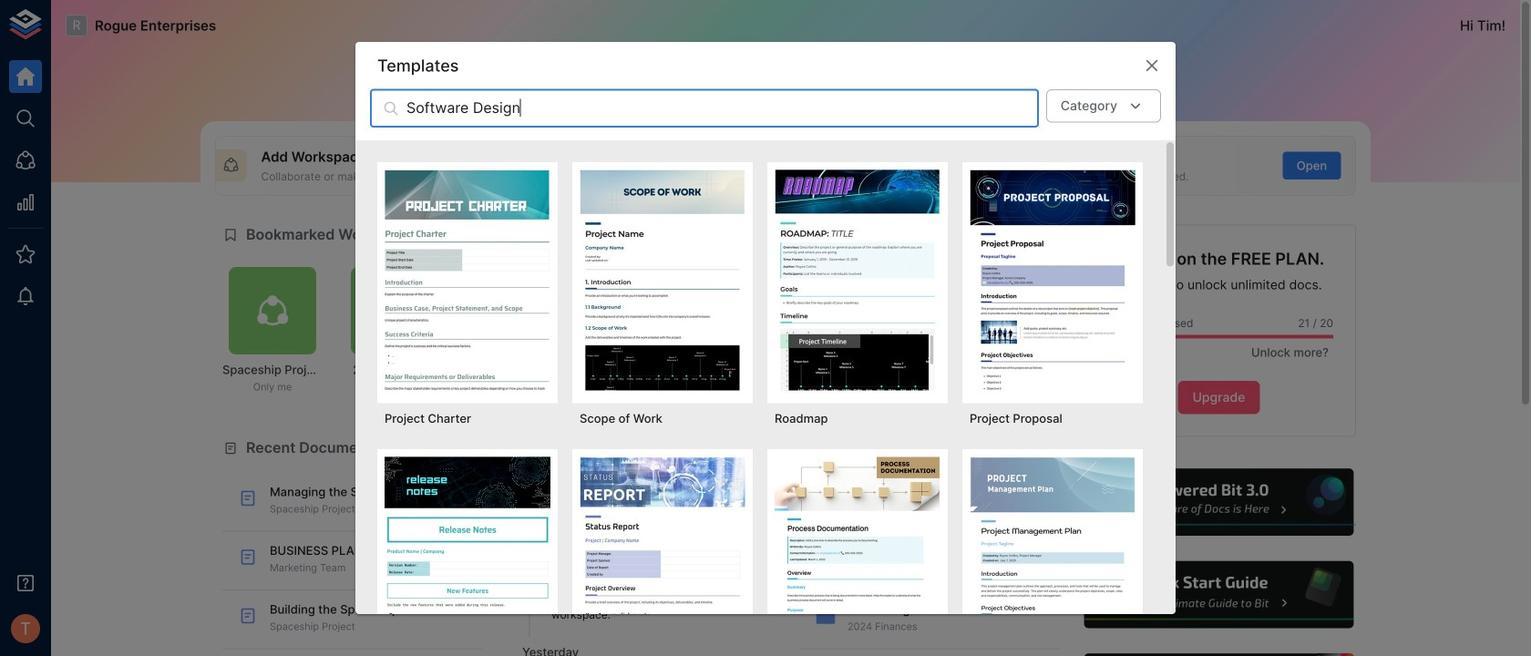 Task type: vqa. For each thing, say whether or not it's contained in the screenshot.
Bookmark "image"
no



Task type: locate. For each thing, give the bounding box(es) containing it.
status report image
[[580, 457, 746, 656]]

dialog
[[356, 42, 1176, 656]]

project management plan image
[[970, 457, 1136, 656]]

1 vertical spatial help image
[[1082, 559, 1356, 631]]

0 vertical spatial help image
[[1082, 467, 1356, 539]]

scope of work image
[[580, 170, 746, 391]]

3 help image from the top
[[1082, 651, 1356, 656]]

2 vertical spatial help image
[[1082, 651, 1356, 656]]

help image
[[1082, 467, 1356, 539], [1082, 559, 1356, 631], [1082, 651, 1356, 656]]



Task type: describe. For each thing, give the bounding box(es) containing it.
project charter image
[[385, 170, 551, 391]]

1 help image from the top
[[1082, 467, 1356, 539]]

roadmap image
[[775, 170, 941, 391]]

Search Templates... text field
[[407, 89, 1039, 128]]

project proposal image
[[970, 170, 1136, 391]]

2 help image from the top
[[1082, 559, 1356, 631]]

process documentation image
[[775, 457, 941, 656]]

release notes image
[[385, 457, 551, 656]]



